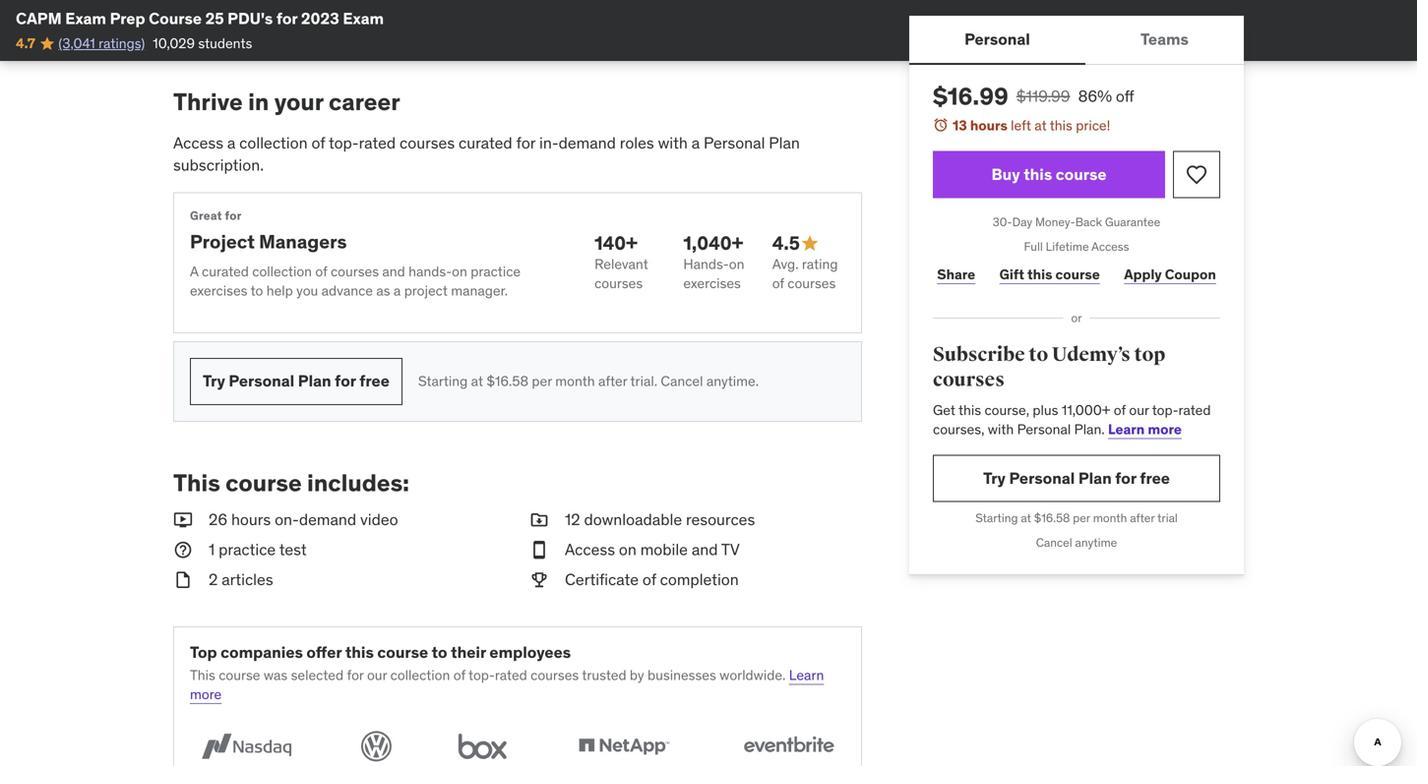 Task type: describe. For each thing, give the bounding box(es) containing it.
collection for selected
[[390, 667, 450, 685]]

capm
[[16, 8, 62, 29]]

course up on- on the left bottom of the page
[[226, 468, 302, 498]]

rating
[[802, 255, 838, 273]]

box image
[[450, 728, 516, 766]]

30-day money-back guarantee full lifetime access
[[993, 215, 1161, 254]]

access for access on mobile and tv
[[565, 540, 615, 560]]

more for top companies offer this course to their employees
[[190, 686, 222, 704]]

project
[[190, 230, 255, 254]]

2 horizontal spatial a
[[692, 133, 700, 153]]

udemy's
[[1052, 343, 1131, 367]]

with inside access a collection of top-rated courses curated for in-demand roles with a personal plan subscription.
[[658, 133, 688, 153]]

great for project managers a curated collection of courses and hands-on practice exercises to help you advance as a project manager.
[[190, 208, 521, 300]]

learn more link for top companies offer this course to their employees
[[190, 667, 824, 704]]

1 vertical spatial plan
[[298, 371, 331, 391]]

course left their
[[377, 642, 428, 663]]

roles
[[620, 133, 654, 153]]

thrive in your career element
[[173, 87, 862, 422]]

and for access on mobile and tv
[[692, 540, 718, 560]]

personal button
[[909, 16, 1085, 63]]

1 vertical spatial try
[[983, 468, 1006, 489]]

downloadable
[[584, 510, 682, 530]]

buy this course
[[992, 164, 1107, 185]]

this course includes:
[[173, 468, 409, 498]]

avg.
[[772, 255, 799, 273]]

anytime.
[[706, 373, 759, 390]]

$16.58 for starting at $16.58 per month after trial cancel anytime
[[1034, 511, 1070, 526]]

for inside access a collection of top-rated courses curated for in-demand roles with a personal plan subscription.
[[516, 133, 536, 153]]

tools
[[421, 17, 451, 35]]

a inside great for project managers a curated collection of courses and hands-on practice exercises to help you advance as a project manager.
[[394, 282, 401, 300]]

day
[[1012, 215, 1033, 230]]

subscribe to udemy's top courses
[[933, 343, 1166, 392]]

starting at $16.58 per month after trial. cancel anytime.
[[418, 373, 759, 390]]

for down top companies offer this course to their employees
[[347, 667, 364, 685]]

volkswagen image
[[355, 728, 398, 766]]

their
[[451, 642, 486, 663]]

on-
[[275, 510, 299, 530]]

2 vertical spatial to
[[432, 642, 447, 663]]

course
[[149, 8, 202, 29]]

10,029
[[153, 34, 195, 52]]

worldwide.
[[720, 667, 786, 685]]

1 vertical spatial free
[[1140, 468, 1170, 489]]

access on mobile and tv
[[565, 540, 740, 560]]

tab list containing personal
[[909, 16, 1244, 65]]

managers
[[259, 230, 347, 254]]

for left 2023
[[276, 8, 298, 29]]

businesses
[[648, 667, 716, 685]]

advance
[[322, 282, 373, 300]]

try inside thrive in your career element
[[203, 371, 225, 391]]

on inside great for project managers a curated collection of courses and hands-on practice exercises to help you advance as a project manager.
[[452, 263, 467, 281]]

trial
[[1157, 511, 1178, 526]]

month for trial
[[1093, 511, 1127, 526]]

rated inside get this course, plus 11,000+ of our top-rated courses, with personal plan.
[[1179, 401, 1211, 419]]

after for trial.
[[598, 373, 627, 390]]

13 hours left at this price!
[[953, 117, 1110, 134]]

to inside great for project managers a curated collection of courses and hands-on practice exercises to help you advance as a project manager.
[[251, 282, 263, 300]]

1 exam from the left
[[65, 8, 106, 29]]

avg. rating of courses
[[772, 255, 838, 292]]

13
[[953, 117, 967, 134]]

2 vertical spatial plan
[[1079, 468, 1112, 489]]

gift this course link
[[995, 255, 1104, 294]]

small image for on-
[[173, 509, 193, 531]]

2 horizontal spatial at
[[1035, 117, 1047, 134]]

courses down employees
[[531, 667, 579, 685]]

0 horizontal spatial a
[[227, 133, 236, 153]]

tv
[[721, 540, 740, 560]]

plan.
[[1074, 421, 1105, 438]]

personal down help on the top of page
[[229, 371, 294, 391]]

1 horizontal spatial rated
[[495, 667, 527, 685]]

top- inside get this course, plus 11,000+ of our top-rated courses, with personal plan.
[[1152, 401, 1179, 419]]

courses inside subscribe to udemy's top courses
[[933, 368, 1005, 392]]

resources
[[686, 510, 755, 530]]

netapp image
[[567, 728, 681, 766]]

12 downloadable resources
[[565, 510, 755, 530]]

$16.58 for starting at $16.58 per month after trial. cancel anytime.
[[487, 373, 529, 390]]

2 vertical spatial top-
[[469, 667, 495, 685]]

includes:
[[307, 468, 409, 498]]

for down advance
[[335, 371, 356, 391]]

cancel for anytime.
[[661, 373, 703, 390]]

subscription.
[[173, 155, 264, 175]]

curated inside access a collection of top-rated courses curated for in-demand roles with a personal plan subscription.
[[459, 133, 512, 153]]

of inside great for project managers a curated collection of courses and hands-on practice exercises to help you advance as a project manager.
[[315, 263, 327, 281]]

top
[[1134, 343, 1166, 367]]

1,040+ hands-on exercises
[[683, 231, 744, 292]]

business
[[229, 17, 285, 35]]

hours for 26
[[231, 510, 271, 530]]

course,
[[985, 401, 1029, 419]]

try personal plan for free inside thrive in your career element
[[203, 371, 390, 391]]

month for trial.
[[555, 373, 595, 390]]

course inside button
[[1056, 164, 1107, 185]]

relevant
[[595, 255, 648, 273]]

full
[[1024, 239, 1043, 254]]

collection for managers
[[252, 263, 312, 281]]

1 vertical spatial try personal plan for free link
[[933, 455, 1220, 502]]

money-
[[1035, 215, 1075, 230]]

as
[[376, 282, 390, 300]]

subscribe
[[933, 343, 1025, 367]]

2 articles
[[209, 570, 273, 590]]

process
[[342, 17, 391, 35]]

thrive
[[173, 87, 243, 117]]

ratings)
[[99, 34, 145, 52]]

apply coupon button
[[1120, 255, 1220, 294]]

personal inside personal button
[[965, 29, 1030, 49]]

and for business analysis process and tools
[[395, 17, 418, 35]]

courses,
[[933, 421, 985, 438]]

a
[[190, 263, 198, 281]]

of down their
[[453, 667, 465, 685]]

analysis
[[288, 17, 339, 35]]

rated inside access a collection of top-rated courses curated for in-demand roles with a personal plan subscription.
[[359, 133, 396, 153]]

pdu's
[[228, 8, 273, 29]]

0 horizontal spatial try personal plan for free link
[[190, 358, 402, 405]]

this right offer
[[345, 642, 374, 663]]

to inside subscribe to udemy's top courses
[[1029, 343, 1048, 367]]

on inside 1,040+ hands-on exercises
[[729, 255, 744, 273]]

selected
[[291, 667, 344, 685]]

$16.99 $119.99 86% off
[[933, 82, 1134, 111]]

project managers link
[[190, 230, 347, 254]]

trusted
[[582, 667, 626, 685]]

test
[[279, 540, 307, 560]]

coupon
[[1165, 266, 1216, 283]]

or
[[1071, 311, 1082, 326]]

this for this course includes:
[[173, 468, 220, 498]]

1 vertical spatial practice
[[219, 540, 276, 560]]

25
[[205, 8, 224, 29]]

eventbrite image
[[732, 728, 845, 766]]

cancel for anytime
[[1036, 535, 1072, 550]]

certificate of completion
[[565, 570, 739, 590]]

(3,041 ratings)
[[58, 34, 145, 52]]

share button
[[933, 255, 980, 294]]

great
[[190, 208, 222, 223]]

30-
[[993, 215, 1012, 230]]

curated inside great for project managers a curated collection of courses and hands-on practice exercises to help you advance as a project manager.
[[202, 263, 249, 281]]

this left price!
[[1050, 117, 1073, 134]]

completion
[[660, 570, 739, 590]]

courses inside 140+ relevant courses
[[595, 275, 643, 292]]



Task type: locate. For each thing, give the bounding box(es) containing it.
small image left 1
[[173, 539, 193, 561]]

mobile
[[640, 540, 688, 560]]

small image left 12
[[529, 509, 549, 531]]

small image for 1
[[173, 539, 193, 561]]

hands-
[[683, 255, 729, 273]]

help
[[266, 282, 293, 300]]

personal inside access a collection of top-rated courses curated for in-demand roles with a personal plan subscription.
[[704, 133, 765, 153]]

exercises inside 1,040+ hands-on exercises
[[683, 275, 741, 292]]

month
[[555, 373, 595, 390], [1093, 511, 1127, 526]]

small image for 12
[[529, 509, 549, 531]]

of
[[311, 133, 325, 153], [315, 263, 327, 281], [772, 275, 784, 292], [1114, 401, 1126, 419], [643, 570, 656, 590], [453, 667, 465, 685]]

a right as
[[394, 282, 401, 300]]

courses up advance
[[331, 263, 379, 281]]

1,040+
[[683, 231, 743, 255]]

0 vertical spatial try personal plan for free
[[203, 371, 390, 391]]

this up 26
[[173, 468, 220, 498]]

this for get
[[959, 401, 981, 419]]

per for trial
[[1073, 511, 1090, 526]]

our right 11,000+ in the bottom right of the page
[[1129, 401, 1149, 419]]

1 vertical spatial small image
[[173, 539, 193, 561]]

price!
[[1076, 117, 1110, 134]]

to
[[251, 282, 263, 300], [1029, 343, 1048, 367], [432, 642, 447, 663]]

0 vertical spatial plan
[[769, 133, 800, 153]]

personal up starting at $16.58 per month after trial cancel anytime on the right of the page
[[1009, 468, 1075, 489]]

more
[[1148, 421, 1182, 438], [190, 686, 222, 704]]

apply coupon
[[1124, 266, 1216, 283]]

0 horizontal spatial at
[[471, 373, 483, 390]]

1 horizontal spatial learn more
[[1108, 421, 1182, 438]]

(3,041
[[58, 34, 95, 52]]

top- down career
[[329, 133, 359, 153]]

per
[[532, 373, 552, 390], [1073, 511, 1090, 526]]

at inside starting at $16.58 per month after trial cancel anytime
[[1021, 511, 1031, 526]]

hours for 13
[[970, 117, 1008, 134]]

1 vertical spatial $16.58
[[1034, 511, 1070, 526]]

learn more down employees
[[190, 667, 824, 704]]

learn right plan.
[[1108, 421, 1145, 438]]

0 horizontal spatial free
[[359, 371, 390, 391]]

on down downloadable
[[619, 540, 637, 560]]

0 horizontal spatial access
[[173, 133, 223, 153]]

exam up the (3,041
[[65, 8, 106, 29]]

1 vertical spatial learn
[[789, 667, 824, 685]]

1 horizontal spatial try
[[983, 468, 1006, 489]]

4.5
[[772, 231, 800, 255]]

0 horizontal spatial to
[[251, 282, 263, 300]]

this right buy
[[1024, 164, 1052, 185]]

1 vertical spatial collection
[[252, 263, 312, 281]]

1 horizontal spatial per
[[1073, 511, 1090, 526]]

0 vertical spatial with
[[658, 133, 688, 153]]

free down as
[[359, 371, 390, 391]]

project
[[404, 282, 448, 300]]

0 vertical spatial hours
[[970, 117, 1008, 134]]

26 hours on-demand video
[[209, 510, 398, 530]]

collection down top companies offer this course to their employees
[[390, 667, 450, 685]]

gift this course
[[1000, 266, 1100, 283]]

cancel left the anytime
[[1036, 535, 1072, 550]]

1 horizontal spatial practice
[[471, 263, 521, 281]]

this
[[1050, 117, 1073, 134], [1024, 164, 1052, 185], [1028, 266, 1053, 283], [959, 401, 981, 419], [345, 642, 374, 663]]

a up 'subscription.'
[[227, 133, 236, 153]]

small image for completion
[[529, 569, 549, 591]]

courses inside access a collection of top-rated courses curated for in-demand roles with a personal plan subscription.
[[400, 133, 455, 153]]

this down "top"
[[190, 667, 215, 685]]

exercises inside great for project managers a curated collection of courses and hands-on practice exercises to help you advance as a project manager.
[[190, 282, 247, 300]]

cancel inside starting at $16.58 per month after trial cancel anytime
[[1036, 535, 1072, 550]]

learn more link
[[1108, 421, 1182, 438], [190, 667, 824, 704]]

top companies offer this course to their employees
[[190, 642, 571, 663]]

86%
[[1078, 86, 1112, 106]]

1 horizontal spatial more
[[1148, 421, 1182, 438]]

10,029 students
[[153, 34, 252, 52]]

access up the certificate
[[565, 540, 615, 560]]

$119.99
[[1016, 86, 1070, 106]]

alarm image
[[933, 117, 949, 133]]

video
[[360, 510, 398, 530]]

0 horizontal spatial $16.58
[[487, 373, 529, 390]]

1 horizontal spatial on
[[619, 540, 637, 560]]

this for this course was selected for our collection of top-rated courses trusted by businesses worldwide.
[[190, 667, 215, 685]]

0 vertical spatial free
[[359, 371, 390, 391]]

personal down plus
[[1017, 421, 1071, 438]]

0 vertical spatial cancel
[[661, 373, 703, 390]]

this right gift in the right top of the page
[[1028, 266, 1053, 283]]

1 horizontal spatial to
[[432, 642, 447, 663]]

hours
[[970, 117, 1008, 134], [231, 510, 271, 530]]

0 vertical spatial try personal plan for free link
[[190, 358, 402, 405]]

xsmall image
[[198, 17, 214, 36]]

offer
[[306, 642, 342, 663]]

courses down rating
[[788, 275, 836, 292]]

0 vertical spatial this
[[173, 468, 220, 498]]

exercises down hands-
[[683, 275, 741, 292]]

2 vertical spatial and
[[692, 540, 718, 560]]

0 vertical spatial starting
[[418, 373, 468, 390]]

0 horizontal spatial curated
[[202, 263, 249, 281]]

learn more link for subscribe to udemy's top courses
[[1108, 421, 1182, 438]]

try personal plan for free link down plan.
[[933, 455, 1220, 502]]

140+
[[595, 231, 638, 255]]

2 vertical spatial rated
[[495, 667, 527, 685]]

1 horizontal spatial exercises
[[683, 275, 741, 292]]

manager.
[[451, 282, 508, 300]]

1 horizontal spatial starting
[[976, 511, 1018, 526]]

0 vertical spatial to
[[251, 282, 263, 300]]

after
[[598, 373, 627, 390], [1130, 511, 1155, 526]]

small image for mobile
[[529, 539, 549, 561]]

0 horizontal spatial practice
[[219, 540, 276, 560]]

1 vertical spatial with
[[988, 421, 1014, 438]]

1 vertical spatial our
[[367, 667, 387, 685]]

more for subscribe to udemy's top courses
[[1148, 421, 1182, 438]]

1 horizontal spatial try personal plan for free link
[[933, 455, 1220, 502]]

on up "manager." on the left top of the page
[[452, 263, 467, 281]]

1 vertical spatial at
[[471, 373, 483, 390]]

curated down project
[[202, 263, 249, 281]]

our
[[1129, 401, 1149, 419], [367, 667, 387, 685]]

0 vertical spatial small image
[[529, 509, 549, 531]]

after inside starting at $16.58 per month after trial cancel anytime
[[1130, 511, 1155, 526]]

to left their
[[432, 642, 447, 663]]

with down course,
[[988, 421, 1014, 438]]

0 horizontal spatial learn more
[[190, 667, 824, 704]]

buy
[[992, 164, 1020, 185]]

collection inside great for project managers a curated collection of courses and hands-on practice exercises to help you advance as a project manager.
[[252, 263, 312, 281]]

personal
[[965, 29, 1030, 49], [704, 133, 765, 153], [229, 371, 294, 391], [1017, 421, 1071, 438], [1009, 468, 1075, 489]]

companies
[[221, 642, 303, 663]]

1 horizontal spatial demand
[[559, 133, 616, 153]]

1 horizontal spatial curated
[[459, 133, 512, 153]]

to left udemy's
[[1029, 343, 1048, 367]]

course down the lifetime
[[1056, 266, 1100, 283]]

and inside great for project managers a curated collection of courses and hands-on practice exercises to help you advance as a project manager.
[[382, 263, 405, 281]]

this inside button
[[1024, 164, 1052, 185]]

of up you
[[315, 263, 327, 281]]

1 horizontal spatial cancel
[[1036, 535, 1072, 550]]

0 horizontal spatial starting
[[418, 373, 468, 390]]

0 vertical spatial practice
[[471, 263, 521, 281]]

$16.99
[[933, 82, 1009, 111]]

courses
[[400, 133, 455, 153], [331, 263, 379, 281], [595, 275, 643, 292], [788, 275, 836, 292], [933, 368, 1005, 392], [531, 667, 579, 685]]

$16.58 inside thrive in your career element
[[487, 373, 529, 390]]

2 vertical spatial collection
[[390, 667, 450, 685]]

0 vertical spatial access
[[173, 133, 223, 153]]

access for access a collection of top-rated courses curated for in-demand roles with a personal plan subscription.
[[173, 133, 223, 153]]

learn more link down employees
[[190, 667, 824, 704]]

1 horizontal spatial our
[[1129, 401, 1149, 419]]

try personal plan for free link down you
[[190, 358, 402, 405]]

learn more link right plan.
[[1108, 421, 1182, 438]]

per for trial.
[[532, 373, 552, 390]]

0 horizontal spatial try
[[203, 371, 225, 391]]

at for starting at $16.58 per month after trial. cancel anytime.
[[471, 373, 483, 390]]

1 vertical spatial rated
[[1179, 401, 1211, 419]]

free inside thrive in your career element
[[359, 371, 390, 391]]

month inside starting at $16.58 per month after trial cancel anytime
[[1093, 511, 1127, 526]]

1 horizontal spatial top-
[[469, 667, 495, 685]]

small image inside thrive in your career element
[[800, 234, 820, 253]]

tab list
[[909, 16, 1244, 65]]

personal up "$16.99"
[[965, 29, 1030, 49]]

1 horizontal spatial with
[[988, 421, 1014, 438]]

month up the anytime
[[1093, 511, 1127, 526]]

for right great
[[225, 208, 242, 223]]

of inside access a collection of top-rated courses curated for in-demand roles with a personal plan subscription.
[[311, 133, 325, 153]]

learn more right plan.
[[1108, 421, 1182, 438]]

1 vertical spatial more
[[190, 686, 222, 704]]

on
[[729, 255, 744, 273], [452, 263, 467, 281], [619, 540, 637, 560]]

practice up articles
[[219, 540, 276, 560]]

exercises down a
[[190, 282, 247, 300]]

apply
[[1124, 266, 1162, 283]]

this for gift
[[1028, 266, 1053, 283]]

0 vertical spatial try
[[203, 371, 225, 391]]

students
[[198, 34, 252, 52]]

1 horizontal spatial after
[[1130, 511, 1155, 526]]

this course was selected for our collection of top-rated courses trusted by businesses worldwide.
[[190, 667, 786, 685]]

at for starting at $16.58 per month after trial cancel anytime
[[1021, 511, 1031, 526]]

0 horizontal spatial learn
[[789, 667, 824, 685]]

a right roles
[[692, 133, 700, 153]]

0 vertical spatial demand
[[559, 133, 616, 153]]

learn for subscribe to udemy's top courses
[[1108, 421, 1145, 438]]

practice up "manager." on the left top of the page
[[471, 263, 521, 281]]

2 horizontal spatial rated
[[1179, 401, 1211, 419]]

0 vertical spatial top-
[[329, 133, 359, 153]]

articles
[[222, 570, 273, 590]]

courses down relevant
[[595, 275, 643, 292]]

course down companies
[[219, 667, 260, 685]]

1 horizontal spatial free
[[1140, 468, 1170, 489]]

per inside thrive in your career element
[[532, 373, 552, 390]]

and up as
[[382, 263, 405, 281]]

after for trial
[[1130, 511, 1155, 526]]

after inside thrive in your career element
[[598, 373, 627, 390]]

for up the anytime
[[1115, 468, 1137, 489]]

course up back at the right top of the page
[[1056, 164, 1107, 185]]

course
[[1056, 164, 1107, 185], [1056, 266, 1100, 283], [226, 468, 302, 498], [377, 642, 428, 663], [219, 667, 260, 685]]

of inside get this course, plus 11,000+ of our top-rated courses, with personal plan.
[[1114, 401, 1126, 419]]

this for buy
[[1024, 164, 1052, 185]]

0 horizontal spatial our
[[367, 667, 387, 685]]

0 vertical spatial curated
[[459, 133, 512, 153]]

0 vertical spatial and
[[395, 17, 418, 35]]

cancel inside thrive in your career element
[[661, 373, 703, 390]]

on down 1,040+
[[729, 255, 744, 273]]

cancel right trial.
[[661, 373, 703, 390]]

by
[[630, 667, 644, 685]]

2 exam from the left
[[343, 8, 384, 29]]

0 vertical spatial per
[[532, 373, 552, 390]]

per inside starting at $16.58 per month after trial cancel anytime
[[1073, 511, 1090, 526]]

1 vertical spatial per
[[1073, 511, 1090, 526]]

courses inside great for project managers a curated collection of courses and hands-on practice exercises to help you advance as a project manager.
[[331, 263, 379, 281]]

demand inside access a collection of top-rated courses curated for in-demand roles with a personal plan subscription.
[[559, 133, 616, 153]]

of down access on mobile and tv
[[643, 570, 656, 590]]

0 horizontal spatial more
[[190, 686, 222, 704]]

free up the trial
[[1140, 468, 1170, 489]]

1 vertical spatial cancel
[[1036, 535, 1072, 550]]

starting
[[418, 373, 468, 390], [976, 511, 1018, 526]]

a
[[227, 133, 236, 153], [692, 133, 700, 153], [394, 282, 401, 300]]

of down your
[[311, 133, 325, 153]]

in
[[248, 87, 269, 117]]

try
[[203, 371, 225, 391], [983, 468, 1006, 489]]

access inside 30-day money-back guarantee full lifetime access
[[1092, 239, 1129, 254]]

1 horizontal spatial exam
[[343, 8, 384, 29]]

more right plan.
[[1148, 421, 1182, 438]]

and left tools
[[395, 17, 418, 35]]

demand left roles
[[559, 133, 616, 153]]

0 vertical spatial our
[[1129, 401, 1149, 419]]

1 vertical spatial access
[[1092, 239, 1129, 254]]

0 vertical spatial $16.58
[[487, 373, 529, 390]]

nasdaq image
[[190, 728, 303, 766]]

try personal plan for free
[[203, 371, 390, 391], [983, 468, 1170, 489]]

try personal plan for free down you
[[203, 371, 390, 391]]

get
[[933, 401, 956, 419]]

1 horizontal spatial month
[[1093, 511, 1127, 526]]

our inside get this course, plus 11,000+ of our top-rated courses, with personal plan.
[[1129, 401, 1149, 419]]

of down avg.
[[772, 275, 784, 292]]

of inside avg. rating of courses
[[772, 275, 784, 292]]

personal right roles
[[704, 133, 765, 153]]

starting for starting at $16.58 per month after trial. cancel anytime.
[[418, 373, 468, 390]]

1 vertical spatial month
[[1093, 511, 1127, 526]]

access inside access a collection of top-rated courses curated for in-demand roles with a personal plan subscription.
[[173, 133, 223, 153]]

top- down their
[[469, 667, 495, 685]]

1 vertical spatial demand
[[299, 510, 356, 530]]

this inside get this course, plus 11,000+ of our top-rated courses, with personal plan.
[[959, 401, 981, 419]]

buy this course button
[[933, 151, 1165, 198]]

starting inside starting at $16.58 per month after trial cancel anytime
[[976, 511, 1018, 526]]

$16.58 inside starting at $16.58 per month after trial cancel anytime
[[1034, 511, 1070, 526]]

learn more for subscribe to udemy's top courses
[[1108, 421, 1182, 438]]

0 horizontal spatial cancel
[[661, 373, 703, 390]]

exam right 2023
[[343, 8, 384, 29]]

1 vertical spatial starting
[[976, 511, 1018, 526]]

month left trial.
[[555, 373, 595, 390]]

1 vertical spatial learn more
[[190, 667, 824, 704]]

top- down top
[[1152, 401, 1179, 419]]

access a collection of top-rated courses curated for in-demand roles with a personal plan subscription.
[[173, 133, 800, 175]]

rated
[[359, 133, 396, 153], [1179, 401, 1211, 419], [495, 667, 527, 685]]

2 horizontal spatial access
[[1092, 239, 1129, 254]]

collection inside access a collection of top-rated courses curated for in-demand roles with a personal plan subscription.
[[239, 133, 308, 153]]

2
[[209, 570, 218, 590]]

26
[[209, 510, 227, 530]]

after left trial.
[[598, 373, 627, 390]]

starting down project
[[418, 373, 468, 390]]

for inside great for project managers a curated collection of courses and hands-on practice exercises to help you advance as a project manager.
[[225, 208, 242, 223]]

0 horizontal spatial plan
[[298, 371, 331, 391]]

0 vertical spatial more
[[1148, 421, 1182, 438]]

try personal plan for free down plan.
[[983, 468, 1170, 489]]

back
[[1075, 215, 1102, 230]]

11,000+
[[1062, 401, 1111, 419]]

plus
[[1033, 401, 1058, 419]]

exercises
[[683, 275, 741, 292], [190, 282, 247, 300]]

after left the trial
[[1130, 511, 1155, 526]]

0 horizontal spatial month
[[555, 373, 595, 390]]

starting inside thrive in your career element
[[418, 373, 468, 390]]

courses down career
[[400, 133, 455, 153]]

with right roles
[[658, 133, 688, 153]]

0 vertical spatial learn
[[1108, 421, 1145, 438]]

0 horizontal spatial exercises
[[190, 282, 247, 300]]

starting down 'courses,'
[[976, 511, 1018, 526]]

top- inside access a collection of top-rated courses curated for in-demand roles with a personal plan subscription.
[[329, 133, 359, 153]]

1 vertical spatial top-
[[1152, 401, 1179, 419]]

1 practice test
[[209, 540, 307, 560]]

2023
[[301, 8, 339, 29]]

practice inside great for project managers a curated collection of courses and hands-on practice exercises to help you advance as a project manager.
[[471, 263, 521, 281]]

0 horizontal spatial per
[[532, 373, 552, 390]]

1 vertical spatial try personal plan for free
[[983, 468, 1170, 489]]

left
[[1011, 117, 1031, 134]]

certificate
[[565, 570, 639, 590]]

learn right worldwide.
[[789, 667, 824, 685]]

curated left in- at the left top of page
[[459, 133, 512, 153]]

learn for top companies offer this course to their employees
[[789, 667, 824, 685]]

0 horizontal spatial hours
[[231, 510, 271, 530]]

with inside get this course, plus 11,000+ of our top-rated courses, with personal plan.
[[988, 421, 1014, 438]]

courses inside avg. rating of courses
[[788, 275, 836, 292]]

1 horizontal spatial at
[[1021, 511, 1031, 526]]

collection
[[239, 133, 308, 153], [252, 263, 312, 281], [390, 667, 450, 685]]

learn more for top companies offer this course to their employees
[[190, 667, 824, 704]]

1 vertical spatial after
[[1130, 511, 1155, 526]]

courses down subscribe
[[933, 368, 1005, 392]]

0 horizontal spatial learn more link
[[190, 667, 824, 704]]

of right 11,000+ in the bottom right of the page
[[1114, 401, 1126, 419]]

personal inside get this course, plus 11,000+ of our top-rated courses, with personal plan.
[[1017, 421, 1071, 438]]

140+ relevant courses
[[595, 231, 648, 292]]

and left tv
[[692, 540, 718, 560]]

try personal plan for free link
[[190, 358, 402, 405], [933, 455, 1220, 502]]

collection up help on the top of page
[[252, 263, 312, 281]]

0 vertical spatial after
[[598, 373, 627, 390]]

at inside thrive in your career element
[[471, 373, 483, 390]]

with
[[658, 133, 688, 153], [988, 421, 1014, 438]]

12
[[565, 510, 580, 530]]

small image
[[529, 509, 549, 531], [173, 539, 193, 561]]

this up 'courses,'
[[959, 401, 981, 419]]

teams button
[[1085, 16, 1244, 63]]

plan inside access a collection of top-rated courses curated for in-demand roles with a personal plan subscription.
[[769, 133, 800, 153]]

0 horizontal spatial demand
[[299, 510, 356, 530]]

2 horizontal spatial to
[[1029, 343, 1048, 367]]

starting for starting at $16.58 per month after trial cancel anytime
[[976, 511, 1018, 526]]

share
[[937, 266, 976, 283]]

hours right 13
[[970, 117, 1008, 134]]

access up 'subscription.'
[[173, 133, 223, 153]]

access down back at the right top of the page
[[1092, 239, 1129, 254]]

1 horizontal spatial hours
[[970, 117, 1008, 134]]

0 horizontal spatial small image
[[173, 539, 193, 561]]

month inside thrive in your career element
[[555, 373, 595, 390]]

1 vertical spatial learn more link
[[190, 667, 824, 704]]

thrive in your career
[[173, 87, 400, 117]]

demand up test
[[299, 510, 356, 530]]

our down top companies offer this course to their employees
[[367, 667, 387, 685]]

for left in- at the left top of page
[[516, 133, 536, 153]]

collection down thrive in your career
[[239, 133, 308, 153]]

you
[[296, 282, 318, 300]]

wishlist image
[[1185, 163, 1209, 187]]

to left help on the top of page
[[251, 282, 263, 300]]

hours up 1 practice test
[[231, 510, 271, 530]]

$16.58
[[487, 373, 529, 390], [1034, 511, 1070, 526]]

off
[[1116, 86, 1134, 106]]

small image
[[800, 234, 820, 253], [173, 509, 193, 531], [529, 539, 549, 561], [173, 569, 193, 591], [529, 569, 549, 591]]

more down "top"
[[190, 686, 222, 704]]

career
[[329, 87, 400, 117]]

1
[[209, 540, 215, 560]]



Task type: vqa. For each thing, say whether or not it's contained in the screenshot.
JAVA
no



